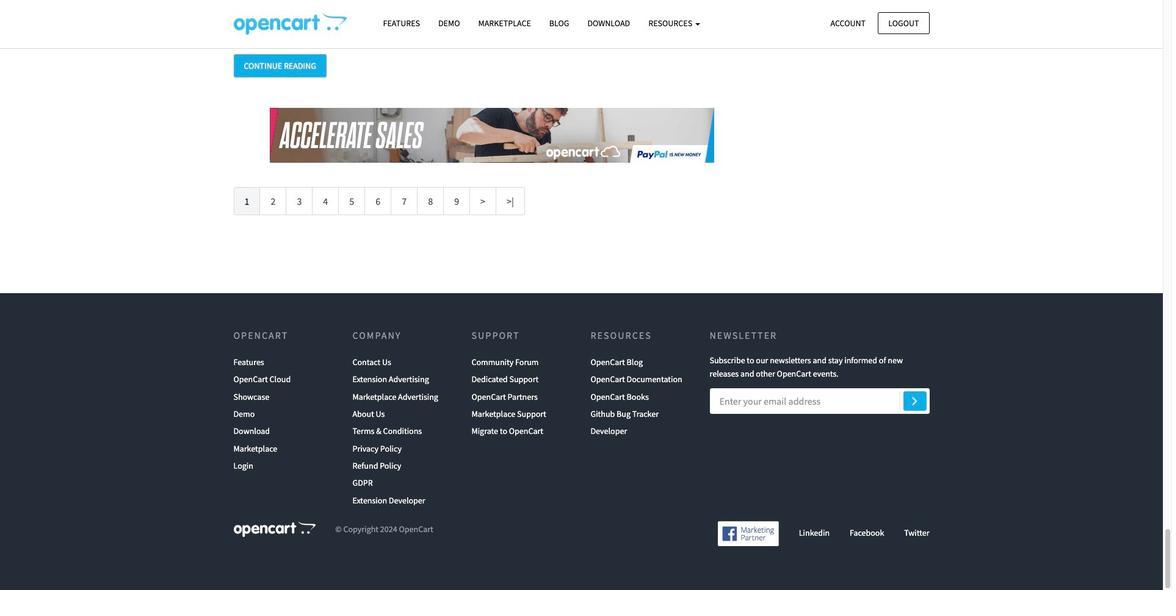 Task type: locate. For each thing, give the bounding box(es) containing it.
Enter your email address text field
[[710, 389, 929, 414]]

opencart - blog image
[[233, 13, 346, 35]]

facebook marketing partner image
[[718, 522, 779, 547]]

opencart image
[[233, 522, 315, 538]]



Task type: describe. For each thing, give the bounding box(es) containing it.
angle right image
[[912, 394, 917, 408]]



Task type: vqa. For each thing, say whether or not it's contained in the screenshot.
angle right icon at the right of the page
yes



